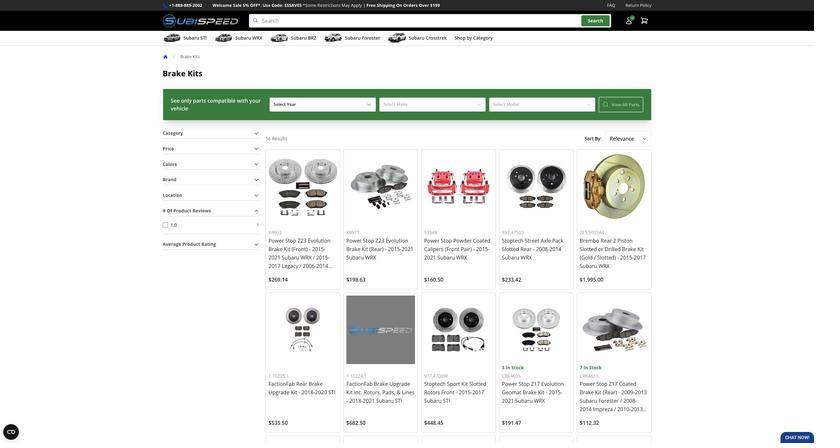 Task type: locate. For each thing, give the bounding box(es) containing it.
factionfab down 1.10225.1
[[269, 381, 295, 388]]

kit up the $198.63
[[362, 246, 368, 253]]

2020
[[315, 389, 327, 396]]

stoptech street axle pack slotted rear  - 2008-2014 subaru wrx
[[502, 237, 564, 261]]

brake inside factionfab brake upgrade kit inc. rotors, pads, & lines - 2018-2021 subaru sti
[[374, 381, 388, 388]]

2008- down axle
[[536, 246, 550, 253]]

stoptech sport kit slotted rotors front - 2015-2017 subaru sti image
[[424, 296, 493, 365]]

stoptech down 977.47009f
[[424, 381, 446, 388]]

in
[[506, 365, 510, 371], [584, 365, 588, 371]]

shipping
[[377, 2, 395, 8]]

subaru forester
[[345, 35, 380, 41]]

0 horizontal spatial evolution
[[308, 237, 331, 244]]

2 vertical spatial rear
[[296, 381, 307, 388]]

kit inside brembo rear 2 piston slotted or drilled brake kit (gold / slotted) - 2015-2017 subaru wrx
[[638, 246, 644, 253]]

/ right (gold
[[594, 254, 596, 261]]

z17 inside the '7 in stock crk4631 power stop z17 coated brake kit (rear) - 2009-2013 subaru forester / 2008- 2014 impreza / 2010-2013 legacy / 2010-2011 outback'
[[609, 381, 618, 388]]

factionfab rear brake upgrade kit - 2018-2020 sti image
[[269, 296, 337, 365]]

# of product reviews button
[[163, 206, 259, 216]]

slotted right sport
[[469, 381, 486, 388]]

2 factionfab from the left
[[346, 381, 373, 388]]

return policy link
[[626, 2, 652, 9]]

56
[[266, 136, 271, 142]]

1 z17 from the left
[[531, 381, 540, 388]]

kits down subaru sti
[[193, 54, 200, 59]]

2 stock from the left
[[589, 365, 602, 371]]

1 vertical spatial stoptech
[[424, 381, 446, 388]]

2 horizontal spatial evolution
[[542, 381, 564, 388]]

power inside power stop z23 evolution brake kit (front) - 2015- 2021 subaru wrx / 2015- 2017 legacy / 2006-2014 tribeca / 2015-2019 outback
[[269, 237, 284, 244]]

kit left 2020
[[291, 389, 297, 396]]

in right 7
[[584, 365, 588, 371]]

subaru up $233.42
[[502, 254, 520, 261]]

56 results
[[266, 136, 287, 142]]

$269.14
[[269, 276, 288, 283]]

(front
[[445, 246, 460, 253]]

slotted down brembo in the right of the page
[[580, 246, 597, 253]]

z17 for (rear)
[[609, 381, 618, 388]]

1 vertical spatial 2018-
[[350, 398, 363, 405]]

subaru inside 977.47009f stoptech sport kit slotted rotors front - 2015-2017 subaru sti
[[424, 398, 442, 405]]

brake
[[180, 54, 192, 59], [163, 68, 186, 79], [269, 246, 283, 253], [346, 246, 361, 253], [622, 246, 636, 253], [309, 381, 323, 388], [374, 381, 388, 388], [523, 389, 537, 396], [580, 389, 594, 396]]

results
[[272, 136, 287, 142]]

(gold
[[580, 254, 593, 261]]

stop inside the '7 in stock crk4631 power stop z17 coated brake kit (rear) - 2009-2013 subaru forester / 2008- 2014 impreza / 2010-2013 legacy / 2010-2011 outback'
[[597, 381, 608, 388]]

evolution inside 3 in stock crk4603 power stop z17 evolution geomat brake kit - 2015- 2021 subaru wrx
[[542, 381, 564, 388]]

1 vertical spatial 2017
[[269, 263, 281, 270]]

2017 for brembo rear 2 piston slotted or drilled brake kit (gold / slotted) - 2015-2017 subaru wrx
[[634, 254, 646, 261]]

0 horizontal spatial 2008-
[[536, 246, 550, 253]]

subaru up impreza
[[580, 398, 597, 405]]

2021 for power stop powder coated calipers (front pair) - 2015- 2021 subaru wrx
[[424, 254, 436, 261]]

1 horizontal spatial in
[[584, 365, 588, 371]]

0 horizontal spatial 2018-
[[302, 389, 315, 396]]

1 horizontal spatial upgrade
[[390, 381, 410, 388]]

0 horizontal spatial upgrade
[[269, 389, 290, 396]]

2008- down 2009-
[[624, 398, 637, 405]]

0 vertical spatial legacy
[[282, 263, 298, 270]]

stock inside the '7 in stock crk4631 power stop z17 coated brake kit (rear) - 2009-2013 subaru forester / 2008- 2014 impreza / 2010-2013 legacy / 2010-2011 outback'
[[589, 365, 602, 371]]

brake right geomat
[[523, 389, 537, 396]]

k6977
[[346, 230, 360, 236]]

stock up "crk4631"
[[589, 365, 602, 371]]

sti down front
[[443, 398, 450, 405]]

forester inside dropdown button
[[362, 35, 380, 41]]

+1-
[[169, 2, 175, 8]]

of
[[167, 208, 172, 214]]

a subaru forester thumbnail image image
[[324, 33, 342, 43]]

$112.32
[[580, 420, 599, 427]]

2010- up 2011
[[618, 406, 631, 413]]

2 in from the left
[[584, 365, 588, 371]]

1 horizontal spatial evolution
[[386, 237, 408, 244]]

location
[[163, 192, 182, 198]]

2 horizontal spatial 2017
[[634, 254, 646, 261]]

2018-
[[302, 389, 315, 396], [350, 398, 363, 405]]

0 vertical spatial 2008-
[[536, 246, 550, 253]]

1 horizontal spatial forester
[[599, 398, 619, 405]]

factionfab up inc.
[[346, 381, 373, 388]]

home image
[[163, 54, 168, 59]]

1 vertical spatial kits
[[188, 68, 203, 79]]

subaru up the $198.63
[[346, 254, 364, 261]]

subaru down (front
[[438, 254, 455, 261]]

2021 up the tribeca
[[269, 254, 281, 261]]

kits down brake kits link
[[188, 68, 203, 79]]

by:
[[595, 136, 602, 142]]

see
[[171, 97, 180, 104]]

slotted inside stoptech street axle pack slotted rear  - 2008-2014 subaru wrx
[[502, 246, 519, 253]]

0 horizontal spatial outback
[[269, 280, 289, 287]]

2 vertical spatial 2014
[[580, 406, 592, 413]]

2021 down calipers
[[424, 254, 436, 261]]

2010-
[[618, 406, 631, 413], [601, 415, 615, 422]]

1 horizontal spatial 2014
[[550, 246, 562, 253]]

slotted for (gold
[[580, 246, 597, 253]]

2015- inside 3 in stock crk4603 power stop z17 evolution geomat brake kit - 2015- 2021 subaru wrx
[[549, 389, 563, 396]]

brake kits
[[180, 54, 200, 59], [163, 68, 203, 79]]

subaru right a subaru wrx thumbnail image
[[236, 35, 251, 41]]

1 horizontal spatial rear
[[521, 246, 532, 253]]

kit inside power stop z23 evolution brake kit (rear) - 2015-2021 subaru wrx
[[362, 246, 368, 253]]

power inside power stop powder coated calipers (front pair) - 2015- 2021 subaru wrx
[[424, 237, 440, 244]]

use
[[263, 2, 271, 8]]

brake down piston
[[622, 246, 636, 253]]

free
[[367, 2, 376, 8]]

select model image
[[586, 102, 592, 107]]

subaru inside dropdown button
[[345, 35, 361, 41]]

wrx inside brembo rear 2 piston slotted or drilled brake kit (gold / slotted) - 2015-2017 subaru wrx
[[599, 263, 610, 270]]

wrx
[[252, 35, 262, 41], [301, 254, 312, 261], [365, 254, 376, 261], [456, 254, 467, 261], [521, 254, 532, 261], [599, 263, 610, 270], [534, 398, 545, 405]]

sti down subispeed logo
[[200, 35, 207, 41]]

power down k6977
[[346, 237, 362, 244]]

subaru left crosstrek
[[409, 35, 425, 41]]

1 horizontal spatial stoptech
[[502, 237, 524, 244]]

1 vertical spatial 2010-
[[601, 415, 615, 422]]

subaru inside 'dropdown button'
[[236, 35, 251, 41]]

0 horizontal spatial stoptech
[[424, 381, 446, 388]]

1 vertical spatial product
[[182, 241, 200, 248]]

885-
[[184, 2, 193, 8]]

+1-888-885-2002
[[169, 2, 202, 8]]

2021 inside power stop z23 evolution brake kit (front) - 2015- 2021 subaru wrx / 2015- 2017 legacy / 2006-2014 tribeca / 2015-2019 outback
[[269, 254, 281, 261]]

2e5.5003a4
[[580, 230, 605, 236]]

1 horizontal spatial factionfab
[[346, 381, 373, 388]]

a subaru crosstrek thumbnail image image
[[388, 33, 406, 43]]

/ up 2006- on the left
[[313, 254, 315, 261]]

1 horizontal spatial 2017
[[473, 389, 484, 396]]

subaru brz
[[291, 35, 316, 41]]

977.47009f stoptech sport kit slotted rotors front - 2015-2017 subaru sti
[[424, 373, 486, 405]]

0 horizontal spatial slotted
[[469, 381, 486, 388]]

kit up impreza
[[595, 389, 602, 396]]

see only parts compatible with your vehicle
[[171, 97, 261, 112]]

0 vertical spatial kits
[[193, 54, 200, 59]]

1 horizontal spatial 2008-
[[624, 398, 637, 405]]

coated right powder
[[473, 237, 491, 244]]

2021 for power stop z23 evolution brake kit (front) - 2015- 2021 subaru wrx / 2015- 2017 legacy / 2006-2014 tribeca / 2015-2019 outback
[[269, 254, 281, 261]]

0 horizontal spatial 2017
[[269, 263, 281, 270]]

product left the 'rating'
[[182, 241, 200, 248]]

kit right geomat
[[538, 389, 545, 396]]

orders
[[404, 2, 418, 8]]

1 horizontal spatial coated
[[619, 381, 637, 388]]

power down s3348
[[424, 237, 440, 244]]

- inside power stop z23 evolution brake kit (front) - 2015- 2021 subaru wrx / 2015- 2017 legacy / 2006-2014 tribeca / 2015-2019 outback
[[309, 246, 311, 253]]

1.0 button
[[163, 223, 168, 228]]

forester
[[362, 35, 380, 41], [599, 398, 619, 405]]

1 horizontal spatial legacy
[[580, 415, 596, 422]]

1 vertical spatial (rear)
[[603, 389, 617, 396]]

brake down k6977
[[346, 246, 361, 253]]

0 vertical spatial outback
[[269, 280, 289, 287]]

2015- inside 977.47009f stoptech sport kit slotted rotors front - 2015-2017 subaru sti
[[459, 389, 473, 396]]

stock for power stop z17 coated brake kit (rear) - 2009-2013 subaru forester / 2008- 2014 impreza / 2010-2013 legacy / 2010-2011 outback
[[589, 365, 602, 371]]

2017 inside brembo rear 2 piston slotted or drilled brake kit (gold / slotted) - 2015-2017 subaru wrx
[[634, 254, 646, 261]]

sti
[[200, 35, 207, 41], [328, 389, 336, 396], [395, 398, 402, 405], [443, 398, 450, 405]]

1 vertical spatial rear
[[521, 246, 532, 253]]

2008-
[[536, 246, 550, 253], [624, 398, 637, 405]]

0 vertical spatial rear
[[601, 237, 612, 244]]

subaru down (front)
[[282, 254, 299, 261]]

0 vertical spatial stoptech
[[502, 237, 524, 244]]

2015- inside brembo rear 2 piston slotted or drilled brake kit (gold / slotted) - 2015-2017 subaru wrx
[[621, 254, 634, 261]]

brake up 2020
[[309, 381, 323, 388]]

2021 down geomat
[[502, 398, 514, 405]]

over
[[419, 2, 429, 8]]

0 vertical spatial brake kits
[[180, 54, 200, 59]]

faq link
[[607, 2, 615, 9]]

brake up pads,
[[374, 381, 388, 388]]

0 vertical spatial 2014
[[550, 246, 562, 253]]

2009-
[[622, 389, 635, 396]]

2 horizontal spatial rear
[[601, 237, 612, 244]]

kits
[[193, 54, 200, 59], [188, 68, 203, 79]]

1 vertical spatial outback
[[628, 415, 648, 422]]

sti inside 977.47009f stoptech sport kit slotted rotors front - 2015-2017 subaru sti
[[443, 398, 450, 405]]

power inside 3 in stock crk4603 power stop z17 evolution geomat brake kit - 2015- 2021 subaru wrx
[[502, 381, 518, 388]]

power stop powder coated calipers (front pair) - 2015-2021 subaru wrx image
[[424, 152, 493, 221]]

-
[[309, 246, 311, 253], [385, 246, 387, 253], [473, 246, 475, 253], [533, 246, 535, 253], [618, 254, 619, 261], [299, 389, 300, 396], [456, 389, 458, 396], [546, 389, 548, 396], [619, 389, 620, 396], [346, 398, 348, 405]]

1 factionfab from the left
[[269, 381, 295, 388]]

return
[[626, 2, 639, 8]]

0 horizontal spatial factionfab
[[269, 381, 295, 388]]

2 z17 from the left
[[609, 381, 618, 388]]

0 vertical spatial coated
[[473, 237, 491, 244]]

2014 inside the '7 in stock crk4631 power stop z17 coated brake kit (rear) - 2009-2013 subaru forester / 2008- 2014 impreza / 2010-2013 legacy / 2010-2011 outback'
[[580, 406, 592, 413]]

power stop z17 coated brake kit (rear) - 2009-2013 subaru forester / 2008-2014 impreza / 2010-2013 legacy / 2010-2011 outback image
[[580, 296, 649, 365]]

stoptech street axle pack slotted rear  - 2008-2014 subaru wrx image
[[502, 152, 571, 221]]

select year image
[[367, 102, 372, 107]]

1 vertical spatial forester
[[599, 398, 619, 405]]

2014 for 7 in stock crk4631 power stop z17 coated brake kit (rear) - 2009-2013 subaru forester / 2008- 2014 impreza / 2010-2013 legacy / 2010-2011 outback
[[580, 406, 592, 413]]

0 horizontal spatial 2010-
[[601, 415, 615, 422]]

0 vertical spatial 2017
[[634, 254, 646, 261]]

1 vertical spatial coated
[[619, 381, 637, 388]]

search button
[[582, 15, 610, 26]]

power for power stop z23 evolution brake kit (front) - 2015- 2021 subaru wrx / 2015- 2017 legacy / 2006-2014 tribeca / 2015-2019 outback
[[269, 237, 284, 244]]

1 vertical spatial upgrade
[[269, 389, 290, 396]]

Select Year button
[[270, 98, 376, 112]]

kit right drilled
[[638, 246, 644, 253]]

factionfab inside 1.10225.1 factionfab rear brake upgrade kit - 2018-2020 sti
[[269, 381, 295, 388]]

average
[[163, 241, 181, 248]]

2021 inside power stop z23 evolution brake kit (rear) - 2015-2021 subaru wrx
[[402, 246, 414, 253]]

z17 inside 3 in stock crk4603 power stop z17 evolution geomat brake kit - 2015- 2021 subaru wrx
[[531, 381, 540, 388]]

subaru up brake kits link
[[184, 35, 199, 41]]

subispeed logo image
[[163, 14, 238, 28]]

in for power stop z17 evolution geomat brake kit - 2015- 2021 subaru wrx
[[506, 365, 510, 371]]

your
[[249, 97, 261, 104]]

evolution for (rear)
[[386, 237, 408, 244]]

2010- down impreza
[[601, 415, 615, 422]]

2 horizontal spatial slotted
[[580, 246, 597, 253]]

in inside 3 in stock crk4603 power stop z17 evolution geomat brake kit - 2015- 2021 subaru wrx
[[506, 365, 510, 371]]

1 horizontal spatial 2010-
[[618, 406, 631, 413]]

0 horizontal spatial stock
[[512, 365, 524, 371]]

1 horizontal spatial z23
[[376, 237, 384, 244]]

2021
[[402, 246, 414, 253], [269, 254, 281, 261], [424, 254, 436, 261], [363, 398, 375, 405], [502, 398, 514, 405]]

power down "crk4631"
[[580, 381, 595, 388]]

1 vertical spatial 2008-
[[624, 398, 637, 405]]

1 horizontal spatial z17
[[609, 381, 618, 388]]

2021 down rotors,
[[363, 398, 375, 405]]

evolution inside power stop z23 evolution brake kit (front) - 2015- 2021 subaru wrx / 2015- 2017 legacy / 2006-2014 tribeca / 2015-2019 outback
[[308, 237, 331, 244]]

1 vertical spatial legacy
[[580, 415, 596, 422]]

0 horizontal spatial coated
[[473, 237, 491, 244]]

average product rating button
[[163, 240, 259, 250]]

1 horizontal spatial (rear)
[[603, 389, 617, 396]]

subaru down (gold
[[580, 263, 597, 270]]

subaru sti
[[184, 35, 207, 41]]

1 stock from the left
[[512, 365, 524, 371]]

2 vertical spatial 2017
[[473, 389, 484, 396]]

select make image
[[477, 102, 482, 107]]

2021 inside power stop powder coated calipers (front pair) - 2015- 2021 subaru wrx
[[424, 254, 436, 261]]

coated inside power stop powder coated calipers (front pair) - 2015- 2021 subaru wrx
[[473, 237, 491, 244]]

z23 for (rear)
[[376, 237, 384, 244]]

0 horizontal spatial z17
[[531, 381, 540, 388]]

stock
[[512, 365, 524, 371], [589, 365, 602, 371]]

0 horizontal spatial 2014
[[317, 263, 328, 270]]

piston
[[618, 237, 633, 244]]

0 horizontal spatial rear
[[296, 381, 307, 388]]

1 horizontal spatial stock
[[589, 365, 602, 371]]

$682.50
[[346, 420, 366, 427]]

forester up impreza
[[599, 398, 619, 405]]

kit right sport
[[462, 381, 468, 388]]

0 horizontal spatial legacy
[[282, 263, 298, 270]]

brz
[[308, 35, 316, 41]]

2006-
[[303, 263, 317, 270]]

in right 3
[[506, 365, 510, 371]]

0 vertical spatial (rear)
[[370, 246, 384, 253]]

0 horizontal spatial z23
[[298, 237, 307, 244]]

1 horizontal spatial outback
[[628, 415, 648, 422]]

in inside the '7 in stock crk4631 power stop z17 coated brake kit (rear) - 2009-2013 subaru forester / 2008- 2014 impreza / 2010-2013 legacy / 2010-2011 outback'
[[584, 365, 588, 371]]

average product rating
[[163, 241, 216, 248]]

stop inside power stop z23 evolution brake kit (front) - 2015- 2021 subaru wrx / 2015- 2017 legacy / 2006-2014 tribeca / 2015-2019 outback
[[285, 237, 296, 244]]

0 vertical spatial forester
[[362, 35, 380, 41]]

stop inside 3 in stock crk4603 power stop z17 evolution geomat brake kit - 2015- 2021 subaru wrx
[[519, 381, 530, 388]]

pair)
[[461, 246, 472, 253]]

0 horizontal spatial in
[[506, 365, 510, 371]]

stop inside power stop powder coated calipers (front pair) - 2015- 2021 subaru wrx
[[441, 237, 452, 244]]

*some restrictions may apply | free shipping on orders over $199
[[303, 2, 440, 8]]

subaru inside stoptech street axle pack slotted rear  - 2008-2014 subaru wrx
[[502, 254, 520, 261]]

2 horizontal spatial 2014
[[580, 406, 592, 413]]

subaru down rotors
[[424, 398, 442, 405]]

return policy
[[626, 2, 652, 8]]

2011
[[615, 415, 627, 422]]

z23 inside power stop z23 evolution brake kit (rear) - 2015-2021 subaru wrx
[[376, 237, 384, 244]]

stoptech down 937.47503
[[502, 237, 524, 244]]

2021 left calipers
[[402, 246, 414, 253]]

subaru down pads,
[[376, 398, 394, 405]]

brembo rear 2 piston slotted or drilled brake kit (gold / slotted) - 2015-2017 subaru wrx
[[580, 237, 646, 270]]

front
[[442, 389, 455, 396]]

outback inside power stop z23 evolution brake kit (front) - 2015- 2021 subaru wrx / 2015- 2017 legacy / 2006-2014 tribeca / 2015-2019 outback
[[269, 280, 289, 287]]

z23 for (front)
[[298, 237, 307, 244]]

open widget image
[[3, 425, 19, 440]]

2013
[[635, 389, 647, 396], [631, 406, 643, 413]]

1 in from the left
[[506, 365, 510, 371]]

1 vertical spatial 2014
[[317, 263, 328, 270]]

calipers
[[424, 246, 444, 253]]

slotted inside 977.47009f stoptech sport kit slotted rotors front - 2015-2017 subaru sti
[[469, 381, 486, 388]]

only
[[181, 97, 192, 104]]

2017 inside power stop z23 evolution brake kit (front) - 2015- 2021 subaru wrx / 2015- 2017 legacy / 2006-2014 tribeca / 2015-2019 outback
[[269, 263, 281, 270]]

0 horizontal spatial (rear)
[[370, 246, 384, 253]]

a subaru wrx thumbnail image image
[[215, 33, 233, 43]]

legacy inside power stop z23 evolution brake kit (front) - 2015- 2021 subaru wrx / 2015- 2017 legacy / 2006-2014 tribeca / 2015-2019 outback
[[282, 263, 298, 270]]

subaru inside the '7 in stock crk4631 power stop z17 coated brake kit (rear) - 2009-2013 subaru forester / 2008- 2014 impreza / 2010-2013 legacy / 2010-2011 outback'
[[580, 398, 597, 405]]

price button
[[163, 144, 259, 154]]

0 vertical spatial product
[[173, 208, 191, 214]]

subaru inside 3 in stock crk4603 power stop z17 evolution geomat brake kit - 2015- 2021 subaru wrx
[[515, 398, 533, 405]]

2021 for power stop z23 evolution brake kit (rear) - 2015-2021 subaru wrx
[[402, 246, 414, 253]]

subaru down geomat
[[515, 398, 533, 405]]

subaru right a subaru forester thumbnail image
[[345, 35, 361, 41]]

forester left a subaru crosstrek thumbnail image
[[362, 35, 380, 41]]

wrx inside stoptech street axle pack slotted rear  - 2008-2014 subaru wrx
[[521, 254, 532, 261]]

power for power stop z23 evolution brake kit (rear) - 2015-2021 subaru wrx
[[346, 237, 362, 244]]

brake kits down brake kits link
[[163, 68, 203, 79]]

stop for pair)
[[441, 237, 452, 244]]

kit inside factionfab brake upgrade kit inc. rotors, pads, & lines - 2018-2021 subaru sti
[[346, 389, 353, 396]]

wrx inside power stop z23 evolution brake kit (rear) - 2015-2021 subaru wrx
[[365, 254, 376, 261]]

0 horizontal spatial forester
[[362, 35, 380, 41]]

2008- inside the '7 in stock crk4631 power stop z17 coated brake kit (rear) - 2009-2013 subaru forester / 2008- 2014 impreza / 2010-2013 legacy / 2010-2011 outback'
[[624, 398, 637, 405]]

slotted down 937.47503
[[502, 246, 519, 253]]

z23 inside power stop z23 evolution brake kit (front) - 2015- 2021 subaru wrx / 2015- 2017 legacy / 2006-2014 tribeca / 2015-2019 outback
[[298, 237, 307, 244]]

sti down the &
[[395, 398, 402, 405]]

stoptech inside 977.47009f stoptech sport kit slotted rotors front - 2015-2017 subaru sti
[[424, 381, 446, 388]]

2015-
[[312, 246, 326, 253], [388, 246, 402, 253], [476, 246, 490, 253], [316, 254, 330, 261], [621, 254, 634, 261], [291, 271, 305, 278], [459, 389, 473, 396], [549, 389, 563, 396]]

sport
[[447, 381, 460, 388]]

outback right 2011
[[628, 415, 648, 422]]

0 vertical spatial upgrade
[[390, 381, 410, 388]]

stock for power stop z17 evolution geomat brake kit - 2015- 2021 subaru wrx
[[512, 365, 524, 371]]

rear inside brembo rear 2 piston slotted or drilled brake kit (gold / slotted) - 2015-2017 subaru wrx
[[601, 237, 612, 244]]

upgrade up the &
[[390, 381, 410, 388]]

button image
[[625, 17, 633, 25]]

1 z23 from the left
[[298, 237, 307, 244]]

power
[[269, 237, 284, 244], [346, 237, 362, 244], [424, 237, 440, 244], [502, 381, 518, 388], [580, 381, 595, 388]]

brake down "crk4631"
[[580, 389, 594, 396]]

product right of
[[173, 208, 191, 214]]

2019
[[305, 271, 317, 278]]

power inside the '7 in stock crk4631 power stop z17 coated brake kit (rear) - 2009-2013 subaru forester / 2008- 2014 impreza / 2010-2013 legacy / 2010-2011 outback'
[[580, 381, 595, 388]]

power inside power stop z23 evolution brake kit (rear) - 2015-2021 subaru wrx
[[346, 237, 362, 244]]

product inside dropdown button
[[182, 241, 200, 248]]

kit left inc.
[[346, 389, 353, 396]]

outback inside the '7 in stock crk4631 power stop z17 coated brake kit (rear) - 2009-2013 subaru forester / 2008- 2014 impreza / 2010-2013 legacy / 2010-2011 outback'
[[628, 415, 648, 422]]

subaru inside brembo rear 2 piston slotted or drilled brake kit (gold / slotted) - 2015-2017 subaru wrx
[[580, 263, 597, 270]]

legacy down impreza
[[580, 415, 596, 422]]

stock inside 3 in stock crk4603 power stop z17 evolution geomat brake kit - 2015- 2021 subaru wrx
[[512, 365, 524, 371]]

2018- inside factionfab brake upgrade kit inc. rotors, pads, & lines - 2018-2021 subaru sti
[[350, 398, 363, 405]]

2 z23 from the left
[[376, 237, 384, 244]]

legacy up the tribeca
[[282, 263, 298, 270]]

brake down k4603
[[269, 246, 283, 253]]

2014 inside power stop z23 evolution brake kit (front) - 2015- 2021 subaru wrx / 2015- 2017 legacy / 2006-2014 tribeca / 2015-2019 outback
[[317, 263, 328, 270]]

1.10225.1 factionfab rear brake upgrade kit - 2018-2020 sti
[[269, 373, 336, 396]]

/ down 2009-
[[620, 398, 622, 405]]

subaru left brz
[[291, 35, 307, 41]]

on
[[396, 2, 402, 8]]

outback down the tribeca
[[269, 280, 289, 287]]

2002
[[193, 2, 202, 8]]

/ up 2011
[[614, 406, 616, 413]]

1 horizontal spatial slotted
[[502, 246, 519, 253]]

subaru inside power stop z23 evolution brake kit (front) - 2015- 2021 subaru wrx / 2015- 2017 legacy / 2006-2014 tribeca / 2015-2019 outback
[[282, 254, 299, 261]]

(rear) inside the '7 in stock crk4631 power stop z17 coated brake kit (rear) - 2009-2013 subaru forester / 2008- 2014 impreza / 2010-2013 legacy / 2010-2011 outback'
[[603, 389, 617, 396]]

0 vertical spatial 2018-
[[302, 389, 315, 396]]

sti right 2020
[[328, 389, 336, 396]]

coated up 2009-
[[619, 381, 637, 388]]

stock up crk4603 on the right of the page
[[512, 365, 524, 371]]

brake kits down subaru sti dropdown button
[[180, 54, 200, 59]]

1 horizontal spatial 2018-
[[350, 398, 363, 405]]

tribeca
[[269, 271, 286, 278]]

subaru inside "dropdown button"
[[409, 35, 425, 41]]

upgrade down 1.10225.1
[[269, 389, 290, 396]]

power down crk4603 on the right of the page
[[502, 381, 518, 388]]

kit left (front)
[[284, 246, 290, 253]]

power down k4603
[[269, 237, 284, 244]]



Task type: describe. For each thing, give the bounding box(es) containing it.
wrx inside 'dropdown button'
[[252, 35, 262, 41]]

*some
[[303, 2, 316, 8]]

kit inside power stop z23 evolution brake kit (front) - 2015- 2021 subaru wrx / 2015- 2017 legacy / 2006-2014 tribeca / 2015-2019 outback
[[284, 246, 290, 253]]

0 vertical spatial 2013
[[635, 389, 647, 396]]

- inside 3 in stock crk4603 power stop z17 evolution geomat brake kit - 2015- 2021 subaru wrx
[[546, 389, 548, 396]]

inc.
[[354, 389, 363, 396]]

1 vertical spatial brake kits
[[163, 68, 203, 79]]

&
[[397, 389, 401, 396]]

crk4603
[[502, 373, 521, 379]]

power stop z23 evolution brake kit (rear) - 2015-2021 subaru wrx image
[[346, 152, 415, 221]]

$199
[[430, 2, 440, 8]]

shop by category
[[455, 35, 493, 41]]

subaru crosstrek
[[409, 35, 447, 41]]

street
[[525, 237, 540, 244]]

brake inside brembo rear 2 piston slotted or drilled brake kit (gold / slotted) - 2015-2017 subaru wrx
[[622, 246, 636, 253]]

# of product reviews
[[163, 208, 211, 214]]

1.10224.1
[[346, 373, 367, 379]]

7 in stock crk4631 power stop z17 coated brake kit (rear) - 2009-2013 subaru forester / 2008- 2014 impreza / 2010-2013 legacy / 2010-2011 outback
[[580, 365, 648, 422]]

drilled
[[605, 246, 621, 253]]

brake inside 3 in stock crk4603 power stop z17 evolution geomat brake kit - 2015- 2021 subaru wrx
[[523, 389, 537, 396]]

s3348
[[424, 230, 437, 236]]

impreza
[[593, 406, 613, 413]]

rear inside 1.10225.1 factionfab rear brake upgrade kit - 2018-2020 sti
[[296, 381, 307, 388]]

factionfab brake upgrade kit inc. rotors, pads, & lines - 2018-2021 subaru sti image
[[346, 296, 415, 365]]

colors button
[[163, 160, 259, 170]]

brake down the home image
[[163, 68, 186, 79]]

(rear) inside power stop z23 evolution brake kit (rear) - 2015-2021 subaru wrx
[[370, 246, 384, 253]]

977.47009f
[[424, 373, 448, 379]]

sti inside factionfab brake upgrade kit inc. rotors, pads, & lines - 2018-2021 subaru sti
[[395, 398, 402, 405]]

subaru crosstrek button
[[388, 32, 447, 45]]

power stop z23 evolution brake kit (front) - 2015-2021 subaru wrx / 2015-2017 legacy / 2006-2014 tribeca / 2015-2019 outback image
[[269, 152, 337, 221]]

- inside power stop z23 evolution brake kit (rear) - 2015-2021 subaru wrx
[[385, 246, 387, 253]]

search input field
[[249, 14, 611, 28]]

z17 for kit
[[531, 381, 540, 388]]

subaru inside factionfab brake upgrade kit inc. rotors, pads, & lines - 2018-2021 subaru sti
[[376, 398, 394, 405]]

sti inside dropdown button
[[200, 35, 207, 41]]

restrictions
[[318, 2, 341, 8]]

colors
[[163, 161, 177, 167]]

sort
[[585, 136, 594, 142]]

brake kits link
[[180, 54, 205, 59]]

2017 for power stop z23 evolution brake kit (front) - 2015- 2021 subaru wrx / 2015- 2017 legacy / 2006-2014 tribeca / 2015-2019 outback
[[269, 263, 281, 270]]

subaru inside dropdown button
[[184, 35, 199, 41]]

brake inside the '7 in stock crk4631 power stop z17 coated brake kit (rear) - 2009-2013 subaru forester / 2008- 2014 impreza / 2010-2013 legacy / 2010-2011 outback'
[[580, 389, 594, 396]]

factionfab brake upgrade kit inc. rotors, pads, & lines - 2018-2021 subaru sti
[[346, 381, 415, 405]]

rotors
[[424, 389, 440, 396]]

or
[[598, 246, 604, 253]]

coated inside the '7 in stock crk4631 power stop z17 coated brake kit (rear) - 2009-2013 subaru forester / 2008- 2014 impreza / 2010-2013 legacy / 2010-2011 outback'
[[619, 381, 637, 388]]

brake down subaru sti dropdown button
[[180, 54, 192, 59]]

legacy inside the '7 in stock crk4631 power stop z17 coated brake kit (rear) - 2009-2013 subaru forester / 2008- 2014 impreza / 2010-2013 legacy / 2010-2011 outback'
[[580, 415, 596, 422]]

rotors,
[[364, 389, 381, 396]]

wrx inside 3 in stock crk4603 power stop z17 evolution geomat brake kit - 2015- 2021 subaru wrx
[[534, 398, 545, 405]]

Select... button
[[606, 131, 652, 147]]

power stop z23 evolution brake kit (front) - 2015- 2021 subaru wrx / 2015- 2017 legacy / 2006-2014 tribeca / 2015-2019 outback
[[269, 237, 331, 287]]

2015- inside power stop powder coated calipers (front pair) - 2015- 2021 subaru wrx
[[476, 246, 490, 253]]

apply
[[351, 2, 362, 8]]

category
[[473, 35, 493, 41]]

937.47503
[[502, 230, 524, 236]]

subaru inside 'dropdown button'
[[291, 35, 307, 41]]

3 in stock crk4603 power stop z17 evolution geomat brake kit - 2015- 2021 subaru wrx
[[502, 365, 564, 405]]

subaru sti button
[[163, 32, 207, 45]]

5%
[[243, 2, 249, 8]]

2018- inside 1.10225.1 factionfab rear brake upgrade kit - 2018-2020 sti
[[302, 389, 315, 396]]

stoptech inside stoptech street axle pack slotted rear  - 2008-2014 subaru wrx
[[502, 237, 524, 244]]

subaru wrx
[[236, 35, 262, 41]]

off*.
[[250, 2, 262, 8]]

parts
[[193, 97, 206, 104]]

2014 inside stoptech street axle pack slotted rear  - 2008-2014 subaru wrx
[[550, 246, 562, 253]]

- inside 1.10225.1 factionfab rear brake upgrade kit - 2018-2020 sti
[[299, 389, 300, 396]]

brembo rear 2 piston slotted or drilled brake kit (gold / slotted) - 2015-2017 subaru wrx image
[[580, 152, 649, 221]]

0 vertical spatial 2010-
[[618, 406, 631, 413]]

wrx inside power stop powder coated calipers (front pair) - 2015- 2021 subaru wrx
[[456, 254, 467, 261]]

- inside the '7 in stock crk4631 power stop z17 coated brake kit (rear) - 2009-2013 subaru forester / 2008- 2014 impreza / 2010-2013 legacy / 2010-2011 outback'
[[619, 389, 620, 396]]

2017 inside 977.47009f stoptech sport kit slotted rotors front - 2015-2017 subaru sti
[[473, 389, 484, 396]]

a subaru sti thumbnail image image
[[163, 33, 181, 43]]

+1-888-885-2002 link
[[169, 2, 202, 9]]

/ down impreza
[[598, 415, 600, 422]]

shop by category button
[[455, 32, 493, 45]]

brake inside power stop z23 evolution brake kit (front) - 2015- 2021 subaru wrx / 2015- 2017 legacy / 2006-2014 tribeca / 2015-2019 outback
[[269, 246, 283, 253]]

(front)
[[292, 246, 308, 253]]

slotted for subaru
[[502, 246, 519, 253]]

/ left 2006- on the left
[[300, 263, 302, 270]]

kit inside 3 in stock crk4603 power stop z17 evolution geomat brake kit - 2015- 2021 subaru wrx
[[538, 389, 545, 396]]

1 vertical spatial 2013
[[631, 406, 643, 413]]

forester inside the '7 in stock crk4631 power stop z17 coated brake kit (rear) - 2009-2013 subaru forester / 2008- 2014 impreza / 2010-2013 legacy / 2010-2011 outback'
[[599, 398, 619, 405]]

2014 for power stop z23 evolution brake kit (front) - 2015- 2021 subaru wrx / 2015- 2017 legacy / 2006-2014 tribeca / 2015-2019 outback
[[317, 263, 328, 270]]

pads,
[[383, 389, 396, 396]]

wrx inside power stop z23 evolution brake kit (front) - 2015- 2021 subaru wrx / 2015- 2017 legacy / 2006-2014 tribeca / 2015-2019 outback
[[301, 254, 312, 261]]

welcome sale 5% off*. use code: sssave5
[[213, 2, 302, 8]]

- inside power stop powder coated calipers (front pair) - 2015- 2021 subaru wrx
[[473, 246, 475, 253]]

factionfab inside factionfab brake upgrade kit inc. rotors, pads, & lines - 2018-2021 subaru sti
[[346, 381, 373, 388]]

2021 inside 3 in stock crk4603 power stop z17 evolution geomat brake kit - 2015- 2021 subaru wrx
[[502, 398, 514, 405]]

search
[[588, 18, 603, 24]]

axle
[[541, 237, 551, 244]]

subaru inside power stop z23 evolution brake kit (rear) - 2015-2021 subaru wrx
[[346, 254, 364, 261]]

vehicle
[[171, 105, 188, 112]]

category
[[163, 130, 183, 136]]

Select Make button
[[379, 98, 486, 112]]

policy
[[640, 2, 652, 8]]

rating
[[202, 241, 216, 248]]

- inside stoptech street axle pack slotted rear  - 2008-2014 subaru wrx
[[533, 246, 535, 253]]

upgrade inside factionfab brake upgrade kit inc. rotors, pads, & lines - 2018-2021 subaru sti
[[390, 381, 410, 388]]

$160.50
[[424, 276, 444, 283]]

brand button
[[163, 175, 259, 185]]

$1,995.00
[[580, 276, 604, 283]]

kit inside 1.10225.1 factionfab rear brake upgrade kit - 2018-2020 sti
[[291, 389, 297, 396]]

2015- inside power stop z23 evolution brake kit (rear) - 2015-2021 subaru wrx
[[388, 246, 402, 253]]

slotted)
[[598, 254, 616, 261]]

/ inside brembo rear 2 piston slotted or drilled brake kit (gold / slotted) - 2015-2017 subaru wrx
[[594, 254, 596, 261]]

2008- inside stoptech street axle pack slotted rear  - 2008-2014 subaru wrx
[[536, 246, 550, 253]]

sssave5
[[284, 2, 302, 8]]

stop for (rear)
[[363, 237, 374, 244]]

location button
[[163, 191, 259, 201]]

2021 inside factionfab brake upgrade kit inc. rotors, pads, & lines - 2018-2021 subaru sti
[[363, 398, 375, 405]]

kit inside the '7 in stock crk4631 power stop z17 coated brake kit (rear) - 2009-2013 subaru forester / 2008- 2014 impreza / 2010-2013 legacy / 2010-2011 outback'
[[595, 389, 602, 396]]

select... image
[[642, 136, 647, 142]]

1
[[257, 222, 259, 228]]

subaru forester button
[[324, 32, 380, 45]]

7
[[580, 365, 583, 371]]

in for power stop z17 coated brake kit (rear) - 2009-2013 subaru forester / 2008- 2014 impreza / 2010-2013 legacy / 2010-2011 outback
[[584, 365, 588, 371]]

sti inside 1.10225.1 factionfab rear brake upgrade kit - 2018-2020 sti
[[328, 389, 336, 396]]

with
[[237, 97, 248, 104]]

shop
[[455, 35, 466, 41]]

- inside factionfab brake upgrade kit inc. rotors, pads, & lines - 2018-2021 subaru sti
[[346, 398, 348, 405]]

- inside brembo rear 2 piston slotted or drilled brake kit (gold / slotted) - 2015-2017 subaru wrx
[[618, 254, 619, 261]]

Select Model button
[[489, 98, 596, 112]]

$233.42
[[502, 276, 521, 283]]

kit inside 977.47009f stoptech sport kit slotted rotors front - 2015-2017 subaru sti
[[462, 381, 468, 388]]

power stop powder coated calipers (front pair) - 2015- 2021 subaru wrx
[[424, 237, 491, 261]]

compatible
[[208, 97, 236, 104]]

rear inside stoptech street axle pack slotted rear  - 2008-2014 subaru wrx
[[521, 246, 532, 253]]

brake inside 1.10225.1 factionfab rear brake upgrade kit - 2018-2020 sti
[[309, 381, 323, 388]]

faq
[[607, 2, 615, 8]]

a subaru brz thumbnail image image
[[270, 33, 288, 43]]

sort by:
[[585, 136, 602, 142]]

k4603
[[269, 230, 282, 236]]

slotted for 2017
[[469, 381, 486, 388]]

evolution for (front)
[[308, 237, 331, 244]]

power stop z17 evolution geomat brake kit - 2015-2021 subaru wrx image
[[502, 296, 571, 365]]

geomat
[[502, 389, 522, 396]]

brand
[[163, 177, 176, 183]]

code:
[[272, 2, 283, 8]]

product inside dropdown button
[[173, 208, 191, 214]]

power for power stop powder coated calipers (front pair) - 2015- 2021 subaru wrx
[[424, 237, 440, 244]]

price
[[163, 146, 174, 152]]

power stop z23 evolution brake kit (rear) - 2015-2021 subaru wrx
[[346, 237, 414, 261]]

brake inside power stop z23 evolution brake kit (rear) - 2015-2021 subaru wrx
[[346, 246, 361, 253]]

- inside 977.47009f stoptech sport kit slotted rotors front - 2015-2017 subaru sti
[[456, 389, 458, 396]]

welcome
[[213, 2, 232, 8]]

/ right the home image
[[173, 53, 175, 60]]

/ right the tribeca
[[288, 271, 290, 278]]

upgrade inside 1.10225.1 factionfab rear brake upgrade kit - 2018-2020 sti
[[269, 389, 290, 396]]

stop for (front)
[[285, 237, 296, 244]]

by
[[467, 35, 472, 41]]

subaru inside power stop powder coated calipers (front pair) - 2015- 2021 subaru wrx
[[438, 254, 455, 261]]



Task type: vqa. For each thing, say whether or not it's contained in the screenshot.
the (D4S)
no



